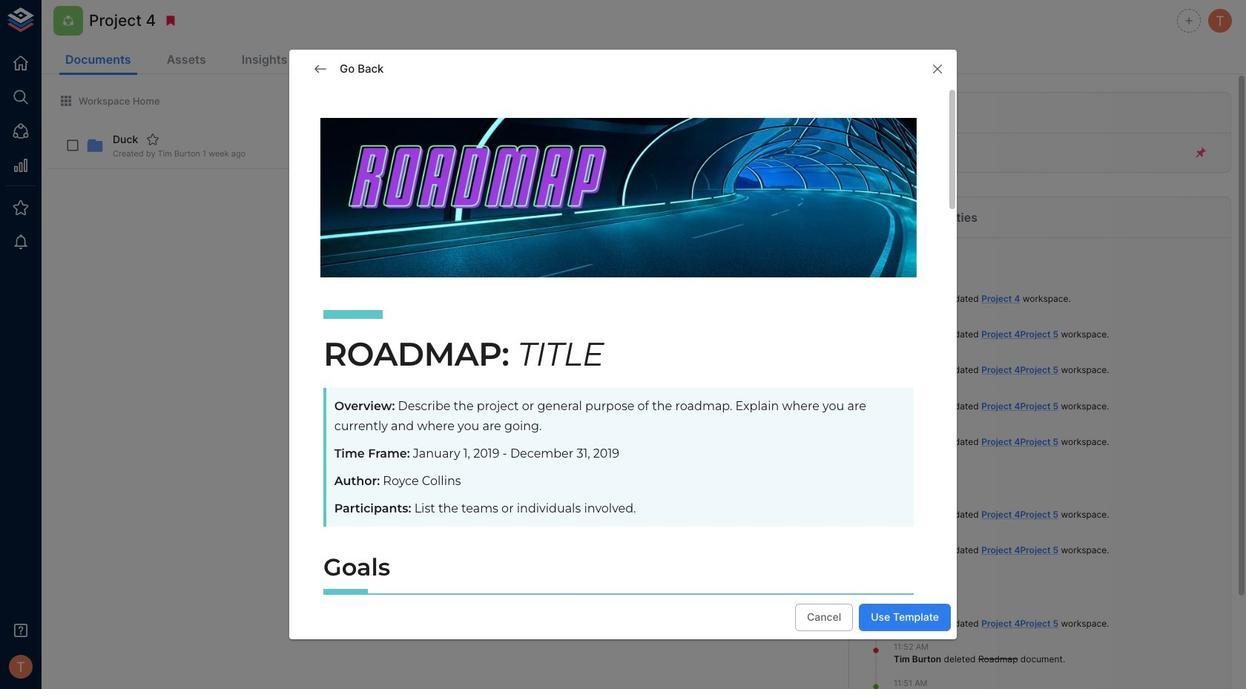 Task type: describe. For each thing, give the bounding box(es) containing it.
favorite image
[[146, 133, 160, 146]]

remove bookmark image
[[164, 14, 178, 27]]



Task type: vqa. For each thing, say whether or not it's contained in the screenshot.
group on the right top of the page
no



Task type: locate. For each thing, give the bounding box(es) containing it.
unpin image
[[1194, 146, 1207, 160]]

dialog
[[289, 50, 957, 689]]



